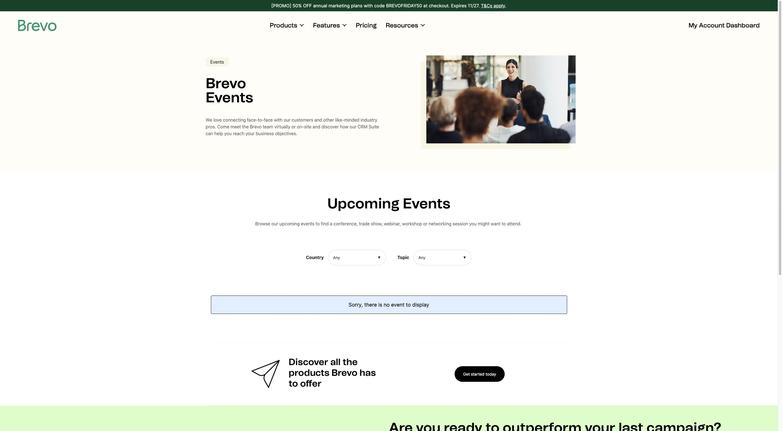 Task type: describe. For each thing, give the bounding box(es) containing it.
1 vertical spatial or
[[423, 221, 428, 226]]

t&cs
[[481, 3, 493, 8]]

you inside we love connecting face-to-face with our customers and other like-minded industry pros. come meet the brevo team virtually or on-site and discover how our crm suite can help you reach your business objectives.
[[224, 131, 232, 136]]

brevo inside brevo events
[[206, 75, 246, 92]]

today
[[486, 372, 496, 376]]

is
[[379, 302, 382, 308]]

checkout.
[[429, 3, 450, 8]]

my account dashboard link
[[689, 21, 760, 29]]

with for code
[[364, 3, 373, 8]]

sorry, there is no event to display
[[349, 302, 429, 308]]

upcoming
[[279, 221, 300, 226]]

on-
[[297, 124, 304, 129]]

brevo inside we love connecting face-to-face with our customers and other like-minded industry pros. come meet the brevo team virtually or on-site and discover how our crm suite can help you reach your business objectives.
[[250, 124, 262, 129]]

discover all the products brevo has to offer
[[289, 357, 376, 389]]

the inside discover all the products brevo has to offer
[[343, 357, 358, 367]]

objectives.
[[275, 131, 297, 136]]

account
[[699, 21, 725, 29]]

attend.
[[507, 221, 522, 226]]

resources
[[386, 21, 418, 29]]

networking
[[429, 221, 452, 226]]

upcoming events
[[328, 195, 451, 212]]

marketing
[[329, 3, 350, 8]]

event
[[391, 302, 405, 308]]

virtually
[[274, 124, 291, 129]]

or inside we love connecting face-to-face with our customers and other like-minded industry pros. come meet the brevo team virtually or on-site and discover how our crm suite can help you reach your business objectives.
[[292, 124, 296, 129]]

pricing
[[356, 21, 377, 29]]

events inside button
[[210, 59, 224, 64]]

face
[[264, 117, 273, 122]]

reach
[[233, 131, 244, 136]]

offer
[[300, 378, 322, 389]]

there
[[364, 302, 377, 308]]

get started today link
[[455, 366, 505, 382]]

off
[[303, 3, 312, 8]]

a
[[330, 221, 332, 226]]

products
[[289, 367, 330, 378]]

show,
[[371, 221, 383, 226]]

products link
[[270, 21, 304, 29]]

we
[[206, 117, 212, 122]]

can
[[206, 131, 213, 136]]

pros.
[[206, 124, 216, 129]]

team
[[263, 124, 273, 129]]

0 vertical spatial and
[[315, 117, 322, 122]]

no
[[384, 302, 390, 308]]

to left find
[[316, 221, 320, 226]]

love
[[214, 117, 222, 122]]

my account dashboard
[[689, 21, 760, 29]]

started
[[471, 372, 485, 376]]

to inside discover all the products brevo has to offer
[[289, 378, 298, 389]]

the inside we love connecting face-to-face with our customers and other like-minded industry pros. come meet the brevo team virtually or on-site and discover how our crm suite can help you reach your business objectives.
[[242, 124, 249, 129]]

events for brevo events
[[206, 89, 253, 106]]

connecting
[[223, 117, 246, 122]]

expires
[[451, 3, 467, 8]]

like-
[[335, 117, 344, 122]]

your
[[246, 131, 255, 136]]

we love connecting face-to-face with our customers and other like-minded industry pros. come meet the brevo team virtually or on-site and discover how our crm suite can help you reach your business objectives.
[[206, 117, 379, 136]]

conference,
[[334, 221, 358, 226]]

features
[[313, 21, 340, 29]]

country
[[306, 255, 324, 260]]

my
[[689, 21, 698, 29]]

events for upcoming events
[[403, 195, 451, 212]]

help
[[214, 131, 223, 136]]

code
[[374, 3, 385, 8]]

brevo inside discover all the products brevo has to offer
[[332, 367, 358, 378]]

want
[[491, 221, 501, 226]]

events button
[[206, 58, 229, 66]]

site
[[304, 124, 312, 129]]



Task type: vqa. For each thing, say whether or not it's contained in the screenshot.
find at the left of page
yes



Task type: locate. For each thing, give the bounding box(es) containing it.
crm
[[358, 124, 368, 129]]

2 vertical spatial our
[[272, 221, 278, 226]]

0 vertical spatial brevo
[[206, 75, 246, 92]]

with
[[364, 3, 373, 8], [274, 117, 283, 122]]

1 horizontal spatial with
[[364, 3, 373, 8]]

customers
[[292, 117, 313, 122]]

features link
[[313, 21, 347, 29]]

apply
[[494, 3, 505, 8]]

0 horizontal spatial the
[[242, 124, 249, 129]]

and left other
[[315, 117, 322, 122]]

find
[[321, 221, 329, 226]]

to-
[[258, 117, 264, 122]]

display
[[412, 302, 429, 308]]

1 vertical spatial events
[[206, 89, 253, 106]]

products
[[270, 21, 297, 29]]

1 vertical spatial and
[[313, 124, 320, 129]]

how
[[340, 124, 349, 129]]

come
[[217, 124, 229, 129]]

annual
[[313, 3, 327, 8]]

suite
[[369, 124, 379, 129]]

brevo events
[[206, 75, 253, 106]]

1 horizontal spatial our
[[284, 117, 291, 122]]

0 vertical spatial events
[[210, 59, 224, 64]]

events
[[210, 59, 224, 64], [206, 89, 253, 106], [403, 195, 451, 212]]

plans
[[351, 3, 363, 8]]

you left might
[[469, 221, 477, 226]]

1 horizontal spatial or
[[423, 221, 428, 226]]

1 vertical spatial with
[[274, 117, 283, 122]]

2 vertical spatial events
[[403, 195, 451, 212]]

all
[[331, 357, 341, 367]]

resources link
[[386, 21, 425, 29]]

get started today
[[463, 372, 496, 376]]

dashboard
[[727, 21, 760, 29]]

get
[[463, 372, 470, 376]]

the
[[242, 124, 249, 129], [343, 357, 358, 367]]

the right all
[[343, 357, 358, 367]]

trade
[[359, 221, 370, 226]]

[promo]
[[271, 3, 291, 8]]

11/27.
[[468, 3, 480, 8]]

with inside we love connecting face-to-face with our customers and other like-minded industry pros. come meet the brevo team virtually or on-site and discover how our crm suite can help you reach your business objectives.
[[274, 117, 283, 122]]

1 vertical spatial you
[[469, 221, 477, 226]]

with for our
[[274, 117, 283, 122]]

or right "workshop"
[[423, 221, 428, 226]]

0 horizontal spatial brevo
[[206, 75, 246, 92]]

50%
[[293, 3, 302, 8]]

our right browse
[[272, 221, 278, 226]]

other
[[323, 117, 334, 122]]

session
[[453, 221, 468, 226]]

has
[[360, 367, 376, 378]]

brevo
[[206, 75, 246, 92], [250, 124, 262, 129], [332, 367, 358, 378]]

workshop
[[402, 221, 422, 226]]

0 horizontal spatial our
[[272, 221, 278, 226]]

0 vertical spatial our
[[284, 117, 291, 122]]

brevo down face-
[[250, 124, 262, 129]]

with up the virtually
[[274, 117, 283, 122]]

1 vertical spatial brevo
[[250, 124, 262, 129]]

.
[[505, 3, 507, 8]]

discover
[[322, 124, 339, 129]]

brevofriday50
[[386, 3, 422, 8]]

0 horizontal spatial or
[[292, 124, 296, 129]]

to
[[316, 221, 320, 226], [502, 221, 506, 226], [406, 302, 411, 308], [289, 378, 298, 389]]

sorry,
[[349, 302, 363, 308]]

brevo down events button
[[206, 75, 246, 92]]

[promo] 50% off annual marketing plans with code brevofriday50 at checkout. expires 11/27. t&cs apply .
[[271, 3, 507, 8]]

browse our upcoming events to find a conference, trade show, webinar, workshop or networking session you might want to attend.
[[255, 221, 522, 226]]

and right site
[[313, 124, 320, 129]]

you down come
[[224, 131, 232, 136]]

1 horizontal spatial brevo
[[250, 124, 262, 129]]

webinar,
[[384, 221, 401, 226]]

0 horizontal spatial you
[[224, 131, 232, 136]]

business
[[256, 131, 274, 136]]

to left offer
[[289, 378, 298, 389]]

to right want
[[502, 221, 506, 226]]

meet
[[231, 124, 241, 129]]

t&cs apply link
[[481, 2, 505, 9]]

1 horizontal spatial the
[[343, 357, 358, 367]]

0 horizontal spatial with
[[274, 117, 283, 122]]

our down minded
[[350, 124, 357, 129]]

at
[[424, 3, 428, 8]]

our up the virtually
[[284, 117, 291, 122]]

0 vertical spatial with
[[364, 3, 373, 8]]

minded
[[344, 117, 360, 122]]

browse
[[255, 221, 270, 226]]

face-
[[247, 117, 258, 122]]

or left the on-
[[292, 124, 296, 129]]

1 vertical spatial our
[[350, 124, 357, 129]]

1 horizontal spatial you
[[469, 221, 477, 226]]

0 vertical spatial you
[[224, 131, 232, 136]]

0 vertical spatial or
[[292, 124, 296, 129]]

upcoming
[[328, 195, 400, 212]]

our
[[284, 117, 291, 122], [350, 124, 357, 129], [272, 221, 278, 226]]

2 vertical spatial brevo
[[332, 367, 358, 378]]

the up 'your'
[[242, 124, 249, 129]]

industry
[[361, 117, 377, 122]]

topic
[[398, 255, 409, 260]]

0 vertical spatial the
[[242, 124, 249, 129]]

you
[[224, 131, 232, 136], [469, 221, 477, 226]]

events
[[301, 221, 315, 226]]

or
[[292, 124, 296, 129], [423, 221, 428, 226]]

and
[[315, 117, 322, 122], [313, 124, 320, 129]]

2 horizontal spatial brevo
[[332, 367, 358, 378]]

discover
[[289, 357, 328, 367]]

brevo image
[[18, 20, 57, 31]]

pricing link
[[356, 21, 377, 29]]

to right event
[[406, 302, 411, 308]]

with left code
[[364, 3, 373, 8]]

1 vertical spatial the
[[343, 357, 358, 367]]

discover all the products brevo has to offer image
[[251, 360, 280, 388]]

might
[[478, 221, 490, 226]]

2 horizontal spatial our
[[350, 124, 357, 129]]

brevo left has
[[332, 367, 358, 378]]



